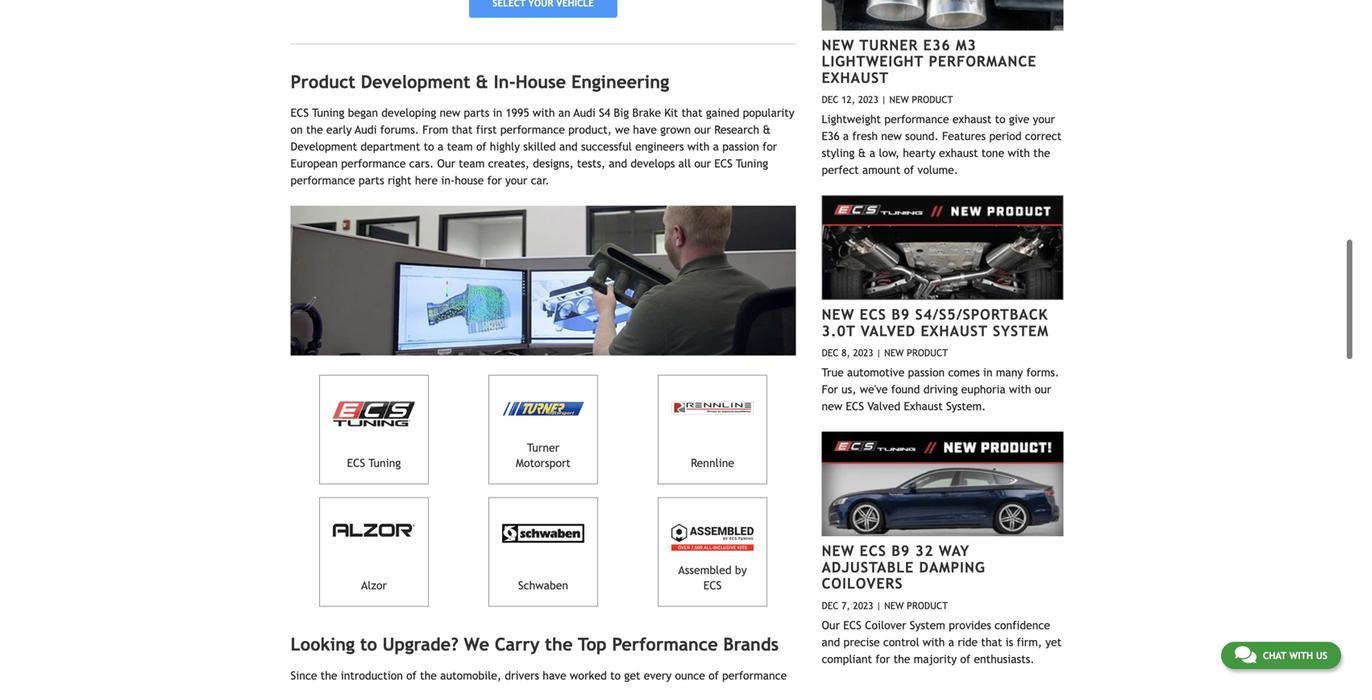 Task type: vqa. For each thing, say whether or not it's contained in the screenshot.
3
no



Task type: describe. For each thing, give the bounding box(es) containing it.
house
[[455, 174, 484, 187]]

exhaust for ecs
[[921, 323, 988, 340]]

majority
[[914, 653, 957, 666]]

1 vertical spatial audi
[[355, 123, 377, 136]]

s4
[[599, 106, 610, 119]]

7,
[[842, 600, 850, 612]]

assembled by ecs
[[678, 564, 747, 592]]

to up "introduction"
[[360, 635, 377, 656]]

the down upgrade?
[[420, 670, 437, 683]]

s4/s5/sportback
[[915, 306, 1048, 323]]

successful
[[581, 140, 632, 153]]

new for lightweight
[[889, 94, 909, 105]]

lightweight inside 'dec 12, 2023 | new product lightweight performance exhaust to give your e36 a fresh new sound. features period correct styling & a low, hearty exhaust tone with the perfect amount of volume.'
[[822, 113, 881, 126]]

lightweight inside new turner e36 m3 lightweight performance exhaust
[[822, 53, 924, 70]]

performance down the department
[[341, 157, 406, 170]]

research
[[714, 123, 759, 136]]

tuning for ecs tuning
[[369, 457, 401, 470]]

big
[[614, 106, 629, 119]]

euphoria
[[961, 383, 1006, 396]]

performance inside since the introduction of the automobile, drivers have worked to get every ounce of performance
[[722, 670, 787, 683]]

1 horizontal spatial audi
[[574, 106, 596, 119]]

of down upgrade?
[[406, 670, 417, 683]]

new ecs b9 32 way adjustable damping coilovers
[[822, 543, 986, 593]]

tuning for ecs tuning began developing new parts in 1995 with an audi s4 big brake kit that gained popularity on the early audi forums. from that first performance product, we have grown our research & development department to a team of highly skilled and successful engineers with a passion for european performance cars. our team creates, designs, tests, and develops all our ecs tuning performance parts right here in-house for your car.
[[312, 106, 345, 119]]

development inside ecs tuning began developing new parts in 1995 with an audi s4 big brake kit that gained popularity on the early audi forums. from that first performance product, we have grown our research & development department to a team of highly skilled and successful engineers with a passion for european performance cars. our team creates, designs, tests, and develops all our ecs tuning performance parts right here in-house for your car.
[[291, 140, 357, 153]]

your inside ecs tuning began developing new parts in 1995 with an audi s4 big brake kit that gained popularity on the early audi forums. from that first performance product, we have grown our research & development department to a team of highly skilled and successful engineers with a passion for european performance cars. our team creates, designs, tests, and develops all our ecs tuning performance parts right here in-house for your car.
[[505, 174, 528, 187]]

ecs tuning began developing new parts in 1995 with an audi s4 big brake kit that gained popularity on the early audi forums. from that first performance product, we have grown our research & development department to a team of highly skilled and successful engineers with a passion for european performance cars. our team creates, designs, tests, and develops all our ecs tuning performance parts right here in-house for your car.
[[291, 106, 795, 187]]

with left us
[[1290, 651, 1313, 662]]

many
[[996, 366, 1023, 379]]

european
[[291, 157, 338, 170]]

valved inside new ecs b9 s4/s5/sportback 3.0t valved exhaust system
[[861, 323, 916, 340]]

product development & in-house engineering
[[291, 72, 669, 92]]

2 horizontal spatial tuning
[[736, 157, 768, 170]]

new ecs b9 s4/s5/sportback 3.0t valved exhaust system
[[822, 306, 1049, 340]]

all
[[678, 157, 691, 170]]

new ecs b9 s4/s5/sportback 3.0t valved exhaust system link
[[822, 306, 1049, 340]]

the right the since
[[321, 670, 337, 683]]

new ecs b9 s4/s5/sportback 3.0t valved exhaust system image
[[822, 196, 1064, 300]]

rennline
[[691, 457, 734, 470]]

coilovers
[[822, 576, 903, 593]]

& inside 'dec 12, 2023 | new product lightweight performance exhaust to give your e36 a fresh new sound. features period correct styling & a low, hearty exhaust tone with the perfect amount of volume.'
[[858, 147, 866, 160]]

product for way
[[907, 600, 948, 612]]

creates,
[[488, 157, 530, 170]]

your inside 'dec 12, 2023 | new product lightweight performance exhaust to give your e36 a fresh new sound. features period correct styling & a low, hearty exhaust tone with the perfect amount of volume.'
[[1033, 113, 1055, 126]]

styling
[[822, 147, 855, 160]]

ecs inside the assembled by ecs
[[704, 579, 722, 592]]

engineers
[[635, 140, 684, 153]]

in-
[[494, 72, 516, 92]]

way
[[939, 543, 970, 560]]

product for 3.0t
[[907, 347, 948, 359]]

kit
[[664, 106, 678, 119]]

motorsport
[[516, 457, 571, 470]]

dec for new ecs b9 32 way adjustable damping coilovers
[[822, 600, 839, 612]]

dec for new turner e36 m3 lightweight performance exhaust
[[822, 94, 839, 105]]

turner motorsport link
[[489, 375, 598, 485]]

schwaben
[[518, 579, 568, 592]]

0 vertical spatial development
[[361, 72, 471, 92]]

to inside ecs tuning began developing new parts in 1995 with an audi s4 big brake kit that gained popularity on the early audi forums. from that first performance product, we have grown our research & development department to a team of highly skilled and successful engineers with a passion for european performance cars. our team creates, designs, tests, and develops all our ecs tuning performance parts right here in-house for your car.
[[424, 140, 434, 153]]

1 horizontal spatial parts
[[464, 106, 490, 119]]

1 horizontal spatial and
[[609, 157, 627, 170]]

department
[[361, 140, 420, 153]]

our inside dec 7, 2023 | new product our ecs coilover system provides confidence and precise control with a ride that is firm, yet compliant for the majority of enthusiasts.
[[822, 619, 840, 632]]

sound.
[[905, 130, 939, 143]]

in inside ecs tuning began developing new parts in 1995 with an audi s4 big brake kit that gained popularity on the early audi forums. from that first performance product, we have grown our research & development department to a team of highly skilled and successful engineers with a passion for european performance cars. our team creates, designs, tests, and develops all our ecs tuning performance parts right here in-house for your car.
[[493, 106, 502, 119]]

turner motorsport
[[516, 442, 571, 470]]

b9 for adjustable
[[892, 543, 910, 560]]

new for 3.0t
[[884, 347, 904, 359]]

8,
[[842, 347, 850, 359]]

first
[[476, 123, 497, 136]]

0 horizontal spatial for
[[487, 174, 502, 187]]

low,
[[879, 147, 900, 160]]

dec for new ecs b9 s4/s5/sportback 3.0t valved exhaust system
[[822, 347, 839, 359]]

tests,
[[577, 157, 606, 170]]

we've
[[860, 383, 888, 396]]

forms.
[[1027, 366, 1059, 379]]

valved inside dec 8, 2023 | new product true automotive passion comes in many forms. for us, we've found driving euphoria with our new ecs valved exhaust system.
[[868, 400, 901, 413]]

yet
[[1046, 636, 1062, 649]]

dec 12, 2023 | new product lightweight performance exhaust to give your e36 a fresh new sound. features period correct styling & a low, hearty exhaust tone with the perfect amount of volume.
[[822, 94, 1062, 177]]

2023 for new ecs b9 s4/s5/sportback 3.0t valved exhaust system
[[853, 347, 874, 359]]

system inside dec 7, 2023 | new product our ecs coilover system provides confidence and precise control with a ride that is firm, yet compliant for the majority of enthusiasts.
[[910, 619, 945, 632]]

develops
[[631, 157, 675, 170]]

brands
[[723, 635, 779, 656]]

passion inside dec 8, 2023 | new product true automotive passion comes in many forms. for us, we've found driving euphoria with our new ecs valved exhaust system.
[[908, 366, 945, 379]]

ecs inside new ecs b9 s4/s5/sportback 3.0t valved exhaust system
[[860, 306, 887, 323]]

e36 inside 'dec 12, 2023 | new product lightweight performance exhaust to give your e36 a fresh new sound. features period correct styling & a low, hearty exhaust tone with the perfect amount of volume.'
[[822, 130, 840, 143]]

introduction
[[341, 670, 403, 683]]

adjustable
[[822, 559, 914, 576]]

0 horizontal spatial &
[[476, 72, 488, 92]]

system inside new ecs b9 s4/s5/sportback 3.0t valved exhaust system
[[993, 323, 1049, 340]]

& inside ecs tuning began developing new parts in 1995 with an audi s4 big brake kit that gained popularity on the early audi forums. from that first performance product, we have grown our research & development department to a team of highly skilled and successful engineers with a passion for european performance cars. our team creates, designs, tests, and develops all our ecs tuning performance parts right here in-house for your car.
[[763, 123, 771, 136]]

automotive
[[847, 366, 905, 379]]

of inside dec 7, 2023 | new product our ecs coilover system provides confidence and precise control with a ride that is firm, yet compliant for the majority of enthusiasts.
[[960, 653, 971, 666]]

looking to upgrade? we carry the top performance brands
[[291, 635, 779, 656]]

turner inside turner motorsport
[[527, 442, 560, 455]]

and inside dec 7, 2023 | new product our ecs coilover system provides confidence and precise control with a ride that is firm, yet compliant for the majority of enthusiasts.
[[822, 636, 840, 649]]

began
[[348, 106, 378, 119]]

the inside ecs tuning began developing new parts in 1995 with an audi s4 big brake kit that gained popularity on the early audi forums. from that first performance product, we have grown our research & development department to a team of highly skilled and successful engineers with a passion for european performance cars. our team creates, designs, tests, and develops all our ecs tuning performance parts right here in-house for your car.
[[306, 123, 323, 136]]

forums.
[[380, 123, 419, 136]]

ecs inside dec 7, 2023 | new product our ecs coilover system provides confidence and precise control with a ride that is firm, yet compliant for the majority of enthusiasts.
[[843, 619, 862, 632]]

coilover
[[865, 619, 907, 632]]

new turner e36 m3 lightweight performance exhaust
[[822, 36, 1037, 86]]

skilled
[[523, 140, 556, 153]]

here
[[415, 174, 438, 187]]

that inside dec 7, 2023 | new product our ecs coilover system provides confidence and precise control with a ride that is firm, yet compliant for the majority of enthusiasts.
[[981, 636, 1002, 649]]

32
[[915, 543, 934, 560]]

with up all at the top right of the page
[[687, 140, 710, 153]]

carry
[[495, 635, 540, 656]]

tone
[[982, 147, 1005, 160]]

performance inside new turner e36 m3 lightweight performance exhaust
[[929, 53, 1037, 70]]

engineering
[[571, 72, 669, 92]]

grown
[[660, 123, 691, 136]]

new
[[822, 306, 855, 323]]

| for adjustable
[[876, 600, 881, 612]]

designs,
[[533, 157, 574, 170]]

product,
[[568, 123, 612, 136]]

1 horizontal spatial that
[[682, 106, 703, 119]]

hearty
[[903, 147, 936, 160]]

period
[[989, 130, 1022, 143]]

dec 8, 2023 | new product true automotive passion comes in many forms. for us, we've found driving euphoria with our new ecs valved exhaust system.
[[822, 347, 1059, 413]]

new inside 'dec 12, 2023 | new product lightweight performance exhaust to give your e36 a fresh new sound. features period correct styling & a low, hearty exhaust tone with the perfect amount of volume.'
[[881, 130, 902, 143]]

alzor
[[361, 579, 387, 592]]

1 vertical spatial team
[[459, 157, 485, 170]]

comments image
[[1235, 646, 1257, 665]]

ecs tuning
[[347, 457, 401, 470]]

gained
[[706, 106, 740, 119]]

amount
[[862, 164, 901, 177]]

with inside dec 8, 2023 | new product true automotive passion comes in many forms. for us, we've found driving euphoria with our new ecs valved exhaust system.
[[1009, 383, 1031, 396]]

popularity
[[743, 106, 795, 119]]

b9 for valved
[[892, 306, 910, 323]]

volume.
[[918, 164, 958, 177]]

cars.
[[409, 157, 434, 170]]

a left low,
[[870, 147, 876, 160]]

rennline link
[[658, 375, 767, 485]]

ecs inside dec 8, 2023 | new product true automotive passion comes in many forms. for us, we've found driving euphoria with our new ecs valved exhaust system.
[[846, 400, 864, 413]]

every
[[644, 670, 672, 683]]

to inside since the introduction of the automobile, drivers have worked to get every ounce of performance
[[610, 670, 621, 683]]

assembled
[[678, 564, 732, 577]]

3.0t
[[822, 323, 856, 340]]

new inside new ecs b9 32 way adjustable damping coilovers
[[822, 543, 855, 560]]

alzor link
[[319, 498, 429, 608]]

us,
[[842, 383, 857, 396]]

precise
[[844, 636, 880, 649]]

early
[[326, 123, 352, 136]]

an
[[558, 106, 571, 119]]



Task type: locate. For each thing, give the bounding box(es) containing it.
0 horizontal spatial your
[[505, 174, 528, 187]]

our inside ecs tuning began developing new parts in 1995 with an audi s4 big brake kit that gained popularity on the early audi forums. from that first performance product, we have grown our research & development department to a team of highly skilled and successful engineers with a passion for european performance cars. our team creates, designs, tests, and develops all our ecs tuning performance parts right here in-house for your car.
[[437, 157, 455, 170]]

looking
[[291, 635, 355, 656]]

dec inside 'dec 12, 2023 | new product lightweight performance exhaust to give your e36 a fresh new sound. features period correct styling & a low, hearty exhaust tone with the perfect amount of volume.'
[[822, 94, 839, 105]]

your
[[1033, 113, 1055, 126], [505, 174, 528, 187]]

brake
[[632, 106, 661, 119]]

car.
[[531, 174, 549, 187]]

1995
[[506, 106, 529, 119]]

b9 inside new ecs b9 s4/s5/sportback 3.0t valved exhaust system
[[892, 306, 910, 323]]

0 vertical spatial for
[[763, 140, 777, 153]]

0 vertical spatial valved
[[861, 323, 916, 340]]

that
[[682, 106, 703, 119], [452, 123, 473, 136], [981, 636, 1002, 649]]

1 vertical spatial e36
[[822, 130, 840, 143]]

and up designs,
[[559, 140, 578, 153]]

0 vertical spatial b9
[[892, 306, 910, 323]]

2 vertical spatial tuning
[[369, 457, 401, 470]]

performance down the new turner e36 m3 lightweight performance exhaust image at the top right of the page
[[929, 53, 1037, 70]]

the right on
[[306, 123, 323, 136]]

us
[[1316, 651, 1328, 662]]

lightweight down 12,
[[822, 113, 881, 126]]

0 horizontal spatial tuning
[[312, 106, 345, 119]]

in left 1995
[[493, 106, 502, 119]]

2 lightweight from the top
[[822, 113, 881, 126]]

passion down research
[[722, 140, 759, 153]]

have
[[633, 123, 657, 136], [543, 670, 567, 683]]

lightweight up 12,
[[822, 53, 924, 70]]

system
[[993, 323, 1049, 340], [910, 619, 945, 632]]

new inside dec 7, 2023 | new product our ecs coilover system provides confidence and precise control with a ride that is firm, yet compliant for the majority of enthusiasts.
[[884, 600, 904, 612]]

parts
[[464, 106, 490, 119], [359, 174, 384, 187]]

2023 inside dec 8, 2023 | new product true automotive passion comes in many forms. for us, we've found driving euphoria with our new ecs valved exhaust system.
[[853, 347, 874, 359]]

in inside dec 8, 2023 | new product true automotive passion comes in many forms. for us, we've found driving euphoria with our new ecs valved exhaust system.
[[983, 366, 993, 379]]

compliant
[[822, 653, 872, 666]]

2 b9 from the top
[[892, 543, 910, 560]]

0 vertical spatial new
[[440, 106, 460, 119]]

exhaust up features
[[953, 113, 992, 126]]

2 dec from the top
[[822, 347, 839, 359]]

firm,
[[1017, 636, 1042, 649]]

1 horizontal spatial turner
[[860, 36, 918, 53]]

that left first on the top left
[[452, 123, 473, 136]]

the left top
[[545, 635, 573, 656]]

exhaust inside dec 8, 2023 | new product true automotive passion comes in many forms. for us, we've found driving euphoria with our new ecs valved exhaust system.
[[904, 400, 943, 413]]

enthusiasts.
[[974, 653, 1035, 666]]

| inside dec 8, 2023 | new product true automotive passion comes in many forms. for us, we've found driving euphoria with our new ecs valved exhaust system.
[[876, 347, 881, 359]]

to down the from
[[424, 140, 434, 153]]

house
[[516, 72, 566, 92]]

1 vertical spatial in
[[983, 366, 993, 379]]

on
[[291, 123, 303, 136]]

1 horizontal spatial our
[[822, 619, 840, 632]]

| right 12,
[[881, 94, 887, 105]]

our up compliant
[[822, 619, 840, 632]]

chat with us link
[[1221, 642, 1341, 670]]

turner up motorsport
[[527, 442, 560, 455]]

team down the from
[[447, 140, 473, 153]]

system up control
[[910, 619, 945, 632]]

dec left 12,
[[822, 94, 839, 105]]

m3
[[956, 36, 977, 53]]

performance down 'european'
[[291, 174, 355, 187]]

have down brake
[[633, 123, 657, 136]]

the down control
[[894, 653, 910, 666]]

product inside dec 8, 2023 | new product true automotive passion comes in many forms. for us, we've found driving euphoria with our new ecs valved exhaust system.
[[907, 347, 948, 359]]

2 vertical spatial that
[[981, 636, 1002, 649]]

2023 for new ecs b9 32 way adjustable damping coilovers
[[853, 600, 874, 612]]

1 vertical spatial performance
[[612, 635, 718, 656]]

new ecs b9 32 way adjustable damping coilovers image
[[822, 432, 1064, 537]]

and up compliant
[[822, 636, 840, 649]]

the inside dec 7, 2023 | new product our ecs coilover system provides confidence and precise control with a ride that is firm, yet compliant for the majority of enthusiasts.
[[894, 653, 910, 666]]

our down forms.
[[1035, 383, 1052, 396]]

2023 inside dec 7, 2023 | new product our ecs coilover system provides confidence and precise control with a ride that is firm, yet compliant for the majority of enthusiasts.
[[853, 600, 874, 612]]

have inside ecs tuning began developing new parts in 1995 with an audi s4 big brake kit that gained popularity on the early audi forums. from that first performance product, we have grown our research & development department to a team of highly skilled and successful engineers with a passion for european performance cars. our team creates, designs, tests, and develops all our ecs tuning performance parts right here in-house for your car.
[[633, 123, 657, 136]]

1 vertical spatial turner
[[527, 442, 560, 455]]

0 horizontal spatial passion
[[722, 140, 759, 153]]

0 vertical spatial team
[[447, 140, 473, 153]]

2023 right 12,
[[858, 94, 879, 105]]

new up automotive
[[884, 347, 904, 359]]

dec inside dec 7, 2023 | new product our ecs coilover system provides confidence and precise control with a ride that is firm, yet compliant for the majority of enthusiasts.
[[822, 600, 839, 612]]

performance
[[929, 53, 1037, 70], [612, 635, 718, 656]]

ecs
[[291, 106, 309, 119], [714, 157, 733, 170], [860, 306, 887, 323], [846, 400, 864, 413], [347, 457, 365, 470], [860, 543, 887, 560], [704, 579, 722, 592], [843, 619, 862, 632]]

1 horizontal spatial for
[[763, 140, 777, 153]]

new down for
[[822, 400, 843, 413]]

exhaust for turner
[[822, 69, 889, 86]]

with up majority at the bottom
[[923, 636, 945, 649]]

1 horizontal spatial new
[[822, 400, 843, 413]]

new inside dec 8, 2023 | new product true automotive passion comes in many forms. for us, we've found driving euphoria with our new ecs valved exhaust system.
[[884, 347, 904, 359]]

product for lightweight
[[912, 94, 953, 105]]

confidence
[[995, 619, 1050, 632]]

1 vertical spatial new
[[881, 130, 902, 143]]

valved
[[861, 323, 916, 340], [868, 400, 901, 413]]

| for valved
[[876, 347, 881, 359]]

system up many in the bottom of the page
[[993, 323, 1049, 340]]

| inside 'dec 12, 2023 | new product lightweight performance exhaust to give your e36 a fresh new sound. features period correct styling & a low, hearty exhaust tone with the perfect amount of volume.'
[[881, 94, 887, 105]]

1 horizontal spatial performance
[[929, 53, 1037, 70]]

have right the drivers on the bottom of the page
[[543, 670, 567, 683]]

from
[[423, 123, 448, 136]]

0 horizontal spatial development
[[291, 140, 357, 153]]

audi down began
[[355, 123, 377, 136]]

1 horizontal spatial system
[[993, 323, 1049, 340]]

new up 12,
[[822, 36, 855, 53]]

tuning
[[312, 106, 345, 119], [736, 157, 768, 170], [369, 457, 401, 470]]

1 horizontal spatial tuning
[[369, 457, 401, 470]]

0 vertical spatial exhaust
[[822, 69, 889, 86]]

ecs inside new ecs b9 32 way adjustable damping coilovers
[[860, 543, 887, 560]]

0 horizontal spatial system
[[910, 619, 945, 632]]

of down hearty
[[904, 164, 914, 177]]

correct
[[1025, 130, 1062, 143]]

highly
[[490, 140, 520, 153]]

for down creates,
[[487, 174, 502, 187]]

we
[[615, 123, 630, 136]]

perfect
[[822, 164, 859, 177]]

performance up skilled
[[500, 123, 565, 136]]

0 vertical spatial &
[[476, 72, 488, 92]]

product
[[291, 72, 356, 92], [912, 94, 953, 105], [907, 347, 948, 359], [907, 600, 948, 612]]

1 b9 from the top
[[892, 306, 910, 323]]

with left an
[[533, 106, 555, 119]]

new turner e36 m3 lightweight performance exhaust image
[[822, 0, 1064, 30]]

for
[[763, 140, 777, 153], [487, 174, 502, 187], [876, 653, 890, 666]]

2 vertical spatial for
[[876, 653, 890, 666]]

a
[[843, 130, 849, 143], [438, 140, 444, 153], [713, 140, 719, 153], [870, 147, 876, 160], [949, 636, 954, 649]]

in-
[[441, 174, 455, 187]]

performance up sound.
[[885, 113, 949, 126]]

with down the period
[[1008, 147, 1030, 160]]

0 horizontal spatial parts
[[359, 174, 384, 187]]

& down fresh
[[858, 147, 866, 160]]

of inside ecs tuning began developing new parts in 1995 with an audi s4 big brake kit that gained popularity on the early audi forums. from that first performance product, we have grown our research & development department to a team of highly skilled and successful engineers with a passion for european performance cars. our team creates, designs, tests, and develops all our ecs tuning performance parts right here in-house for your car.
[[476, 140, 487, 153]]

2023 for new turner e36 m3 lightweight performance exhaust
[[858, 94, 879, 105]]

and
[[559, 140, 578, 153], [609, 157, 627, 170], [822, 636, 840, 649]]

a up "styling"
[[843, 130, 849, 143]]

new ecs b9 32 way adjustable damping coilovers link
[[822, 543, 986, 593]]

a down the from
[[438, 140, 444, 153]]

the inside 'dec 12, 2023 | new product lightweight performance exhaust to give your e36 a fresh new sound. features period correct styling & a low, hearty exhaust tone with the perfect amount of volume.'
[[1034, 147, 1050, 160]]

with down many in the bottom of the page
[[1009, 383, 1031, 396]]

dec left 7,
[[822, 600, 839, 612]]

1 vertical spatial valved
[[868, 400, 901, 413]]

exhaust
[[953, 113, 992, 126], [939, 147, 978, 160]]

exhaust inside new turner e36 m3 lightweight performance exhaust
[[822, 69, 889, 86]]

0 vertical spatial turner
[[860, 36, 918, 53]]

for down popularity
[[763, 140, 777, 153]]

1 vertical spatial your
[[505, 174, 528, 187]]

development up 'european'
[[291, 140, 357, 153]]

0 vertical spatial that
[[682, 106, 703, 119]]

0 vertical spatial passion
[[722, 140, 759, 153]]

| inside dec 7, 2023 | new product our ecs coilover system provides confidence and precise control with a ride that is firm, yet compliant for the majority of enthusiasts.
[[876, 600, 881, 612]]

1 vertical spatial exhaust
[[939, 147, 978, 160]]

new inside 'dec 12, 2023 | new product lightweight performance exhaust to give your e36 a fresh new sound. features period correct styling & a low, hearty exhaust tone with the perfect amount of volume.'
[[889, 94, 909, 105]]

to left get
[[610, 670, 621, 683]]

e36 up "styling"
[[822, 130, 840, 143]]

automobile,
[[440, 670, 501, 683]]

0 vertical spatial dec
[[822, 94, 839, 105]]

1 lightweight from the top
[[822, 53, 924, 70]]

1 horizontal spatial have
[[633, 123, 657, 136]]

|
[[881, 94, 887, 105], [876, 347, 881, 359], [876, 600, 881, 612]]

e36 left m3
[[923, 36, 951, 53]]

e36 inside new turner e36 m3 lightweight performance exhaust
[[923, 36, 951, 53]]

ride
[[958, 636, 978, 649]]

product up sound.
[[912, 94, 953, 105]]

valved up automotive
[[861, 323, 916, 340]]

2 horizontal spatial &
[[858, 147, 866, 160]]

0 vertical spatial 2023
[[858, 94, 879, 105]]

new up the from
[[440, 106, 460, 119]]

1 vertical spatial passion
[[908, 366, 945, 379]]

parts left 'right'
[[359, 174, 384, 187]]

2 vertical spatial exhaust
[[904, 400, 943, 413]]

with inside 'dec 12, 2023 | new product lightweight performance exhaust to give your e36 a fresh new sound. features period correct styling & a low, hearty exhaust tone with the perfect amount of volume.'
[[1008, 147, 1030, 160]]

1 vertical spatial lightweight
[[822, 113, 881, 126]]

to up the period
[[995, 113, 1006, 126]]

exhaust up comes
[[921, 323, 988, 340]]

0 vertical spatial have
[[633, 123, 657, 136]]

turner down the new turner e36 m3 lightweight performance exhaust image at the top right of the page
[[860, 36, 918, 53]]

0 vertical spatial performance
[[929, 53, 1037, 70]]

passion up the driving
[[908, 366, 945, 379]]

0 vertical spatial parts
[[464, 106, 490, 119]]

dec left 8,
[[822, 347, 839, 359]]

in up euphoria
[[983, 366, 993, 379]]

new up sound.
[[889, 94, 909, 105]]

a down research
[[713, 140, 719, 153]]

1 vertical spatial |
[[876, 347, 881, 359]]

1 vertical spatial our
[[694, 157, 711, 170]]

new for way
[[884, 600, 904, 612]]

0 vertical spatial exhaust
[[953, 113, 992, 126]]

and down successful
[[609, 157, 627, 170]]

2 vertical spatial &
[[858, 147, 866, 160]]

b9 right 'new'
[[892, 306, 910, 323]]

1 vertical spatial development
[[291, 140, 357, 153]]

a inside dec 7, 2023 | new product our ecs coilover system provides confidence and precise control with a ride that is firm, yet compliant for the majority of enthusiasts.
[[949, 636, 954, 649]]

our
[[437, 157, 455, 170], [822, 619, 840, 632]]

& left in-
[[476, 72, 488, 92]]

1 horizontal spatial development
[[361, 72, 471, 92]]

1 vertical spatial have
[[543, 670, 567, 683]]

0 horizontal spatial in
[[493, 106, 502, 119]]

fresh
[[852, 130, 878, 143]]

we
[[464, 635, 489, 656]]

new turner e36 m3 lightweight performance exhaust link
[[822, 36, 1037, 86]]

2 horizontal spatial and
[[822, 636, 840, 649]]

our down gained
[[694, 123, 711, 136]]

1 vertical spatial exhaust
[[921, 323, 988, 340]]

2 horizontal spatial for
[[876, 653, 890, 666]]

audi up product,
[[574, 106, 596, 119]]

3 dec from the top
[[822, 600, 839, 612]]

1 dec from the top
[[822, 94, 839, 105]]

0 vertical spatial system
[[993, 323, 1049, 340]]

audi
[[574, 106, 596, 119], [355, 123, 377, 136]]

to
[[995, 113, 1006, 126], [424, 140, 434, 153], [360, 635, 377, 656], [610, 670, 621, 683]]

product inside 'dec 12, 2023 | new product lightweight performance exhaust to give your e36 a fresh new sound. features period correct styling & a low, hearty exhaust tone with the perfect amount of volume.'
[[912, 94, 953, 105]]

control
[[883, 636, 919, 649]]

valved down we've
[[868, 400, 901, 413]]

performance down brands
[[722, 670, 787, 683]]

worked
[[570, 670, 607, 683]]

0 horizontal spatial turner
[[527, 442, 560, 455]]

1 vertical spatial system
[[910, 619, 945, 632]]

of inside 'dec 12, 2023 | new product lightweight performance exhaust to give your e36 a fresh new sound. features period correct styling & a low, hearty exhaust tone with the perfect amount of volume.'
[[904, 164, 914, 177]]

1 vertical spatial that
[[452, 123, 473, 136]]

exhaust up 12,
[[822, 69, 889, 86]]

0 vertical spatial audi
[[574, 106, 596, 119]]

2 horizontal spatial that
[[981, 636, 1002, 649]]

0 horizontal spatial our
[[437, 157, 455, 170]]

since
[[291, 670, 317, 683]]

b9
[[892, 306, 910, 323], [892, 543, 910, 560]]

product down new ecs b9 s4/s5/sportback 3.0t valved exhaust system
[[907, 347, 948, 359]]

b9 inside new ecs b9 32 way adjustable damping coilovers
[[892, 543, 910, 560]]

with inside dec 7, 2023 | new product our ecs coilover system provides confidence and precise control with a ride that is firm, yet compliant for the majority of enthusiasts.
[[923, 636, 945, 649]]

assembled by ecs link
[[658, 498, 767, 608]]

new inside ecs tuning began developing new parts in 1995 with an audi s4 big brake kit that gained popularity on the early audi forums. from that first performance product, we have grown our research & development department to a team of highly skilled and successful engineers with a passion for european performance cars. our team creates, designs, tests, and develops all our ecs tuning performance parts right here in-house for your car.
[[440, 106, 460, 119]]

0 horizontal spatial new
[[440, 106, 460, 119]]

of right ounce
[[709, 670, 719, 683]]

new up coilover
[[884, 600, 904, 612]]

exhaust inside new ecs b9 s4/s5/sportback 3.0t valved exhaust system
[[921, 323, 988, 340]]

drivers
[[505, 670, 539, 683]]

0 horizontal spatial e36
[[822, 130, 840, 143]]

2 vertical spatial dec
[[822, 600, 839, 612]]

2023 right 8,
[[853, 347, 874, 359]]

exhaust down features
[[939, 147, 978, 160]]

parts up first on the top left
[[464, 106, 490, 119]]

development up developing
[[361, 72, 471, 92]]

0 horizontal spatial audi
[[355, 123, 377, 136]]

1 vertical spatial tuning
[[736, 157, 768, 170]]

2 vertical spatial |
[[876, 600, 881, 612]]

2 vertical spatial and
[[822, 636, 840, 649]]

b9 left 32
[[892, 543, 910, 560]]

features
[[942, 130, 986, 143]]

1 horizontal spatial your
[[1033, 113, 1055, 126]]

1 vertical spatial dec
[[822, 347, 839, 359]]

your down creates,
[[505, 174, 528, 187]]

your up correct
[[1033, 113, 1055, 126]]

dec inside dec 8, 2023 | new product true automotive passion comes in many forms. for us, we've found driving euphoria with our new ecs valved exhaust system.
[[822, 347, 839, 359]]

product inside dec 7, 2023 | new product our ecs coilover system provides confidence and precise control with a ride that is firm, yet compliant for the majority of enthusiasts.
[[907, 600, 948, 612]]

1 horizontal spatial in
[[983, 366, 993, 379]]

new inside new turner e36 m3 lightweight performance exhaust
[[822, 36, 855, 53]]

1 vertical spatial and
[[609, 157, 627, 170]]

0 horizontal spatial that
[[452, 123, 473, 136]]

1 horizontal spatial e36
[[923, 36, 951, 53]]

turner inside new turner e36 m3 lightweight performance exhaust
[[860, 36, 918, 53]]

to inside 'dec 12, 2023 | new product lightweight performance exhaust to give your e36 a fresh new sound. features period correct styling & a low, hearty exhaust tone with the perfect amount of volume.'
[[995, 113, 1006, 126]]

2 vertical spatial our
[[1035, 383, 1052, 396]]

exhaust down the driving
[[904, 400, 943, 413]]

performance inside 'dec 12, 2023 | new product lightweight performance exhaust to give your e36 a fresh new sound. features period correct styling & a low, hearty exhaust tone with the perfect amount of volume.'
[[885, 113, 949, 126]]

new inside dec 8, 2023 | new product true automotive passion comes in many forms. for us, we've found driving euphoria with our new ecs valved exhaust system.
[[822, 400, 843, 413]]

true
[[822, 366, 844, 379]]

1 vertical spatial b9
[[892, 543, 910, 560]]

by
[[735, 564, 747, 577]]

team up house
[[459, 157, 485, 170]]

| for performance
[[881, 94, 887, 105]]

have inside since the introduction of the automobile, drivers have worked to get every ounce of performance
[[543, 670, 567, 683]]

product up control
[[907, 600, 948, 612]]

1 horizontal spatial passion
[[908, 366, 945, 379]]

with
[[533, 106, 555, 119], [687, 140, 710, 153], [1008, 147, 1030, 160], [1009, 383, 1031, 396], [923, 636, 945, 649], [1290, 651, 1313, 662]]

0 vertical spatial our
[[694, 123, 711, 136]]

for inside dec 7, 2023 | new product our ecs coilover system provides confidence and precise control with a ride that is firm, yet compliant for the majority of enthusiasts.
[[876, 653, 890, 666]]

tuning inside the ecs tuning link
[[369, 457, 401, 470]]

for
[[822, 383, 838, 396]]

1 vertical spatial &
[[763, 123, 771, 136]]

that left 'is'
[[981, 636, 1002, 649]]

our right all at the top right of the page
[[694, 157, 711, 170]]

0 vertical spatial e36
[[923, 36, 951, 53]]

our inside dec 8, 2023 | new product true automotive passion comes in many forms. for us, we've found driving euphoria with our new ecs valved exhaust system.
[[1035, 383, 1052, 396]]

1 vertical spatial for
[[487, 174, 502, 187]]

upgrade?
[[383, 635, 459, 656]]

1 vertical spatial our
[[822, 619, 840, 632]]

| up coilover
[[876, 600, 881, 612]]

0 horizontal spatial performance
[[612, 635, 718, 656]]

passion
[[722, 140, 759, 153], [908, 366, 945, 379]]

since the introduction of the automobile, drivers have worked to get every ounce of performance
[[291, 670, 790, 683]]

that right "kit"
[[682, 106, 703, 119]]

0 vertical spatial lightweight
[[822, 53, 924, 70]]

| up automotive
[[876, 347, 881, 359]]

2023 inside 'dec 12, 2023 | new product lightweight performance exhaust to give your e36 a fresh new sound. features period correct styling & a low, hearty exhaust tone with the perfect amount of volume.'
[[858, 94, 879, 105]]

performance up every
[[612, 635, 718, 656]]

passion inside ecs tuning began developing new parts in 1995 with an audi s4 big brake kit that gained popularity on the early audi forums. from that first performance product, we have grown our research & development department to a team of highly skilled and successful engineers with a passion for european performance cars. our team creates, designs, tests, and develops all our ecs tuning performance parts right here in-house for your car.
[[722, 140, 759, 153]]

of down ride
[[960, 653, 971, 666]]

2 vertical spatial new
[[822, 400, 843, 413]]

right
[[388, 174, 412, 187]]

a left ride
[[949, 636, 954, 649]]

0 vertical spatial tuning
[[312, 106, 345, 119]]

exhaust
[[822, 69, 889, 86], [921, 323, 988, 340], [904, 400, 943, 413]]

2023 right 7,
[[853, 600, 874, 612]]

of down first on the top left
[[476, 140, 487, 153]]

0 horizontal spatial have
[[543, 670, 567, 683]]

1 vertical spatial 2023
[[853, 347, 874, 359]]

dec 7, 2023 | new product our ecs coilover system provides confidence and precise control with a ride that is firm, yet compliant for the majority of enthusiasts.
[[822, 600, 1062, 666]]

0 horizontal spatial and
[[559, 140, 578, 153]]

1 horizontal spatial &
[[763, 123, 771, 136]]

0 vertical spatial your
[[1033, 113, 1055, 126]]

is
[[1006, 636, 1014, 649]]

ecs tuning engineer comparing a part to a digital prototype image
[[291, 206, 796, 356]]

0 vertical spatial and
[[559, 140, 578, 153]]

the down correct
[[1034, 147, 1050, 160]]

for down control
[[876, 653, 890, 666]]

new up coilovers
[[822, 543, 855, 560]]

product up early
[[291, 72, 356, 92]]



